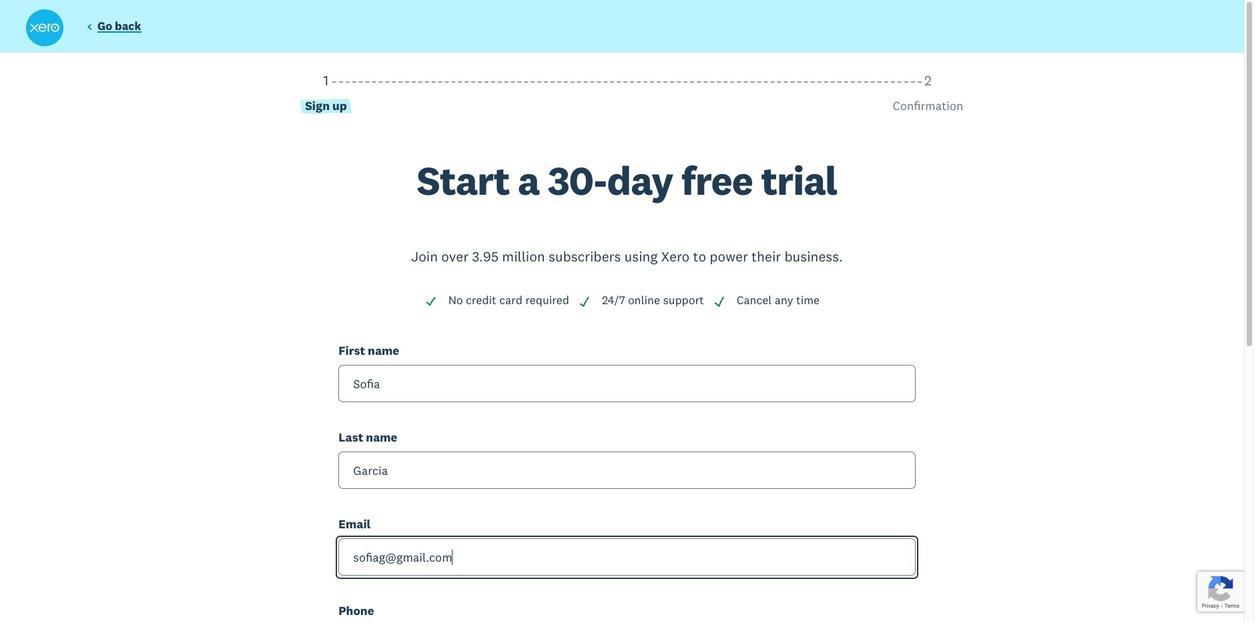Task type: locate. For each thing, give the bounding box(es) containing it.
First name text field
[[339, 365, 916, 403]]

region
[[25, 71, 1230, 622]]



Task type: vqa. For each thing, say whether or not it's contained in the screenshot.
See all business types
no



Task type: describe. For each thing, give the bounding box(es) containing it.
Email email field
[[339, 539, 916, 577]]

Last name text field
[[339, 452, 916, 490]]

steps group
[[25, 71, 1230, 161]]



